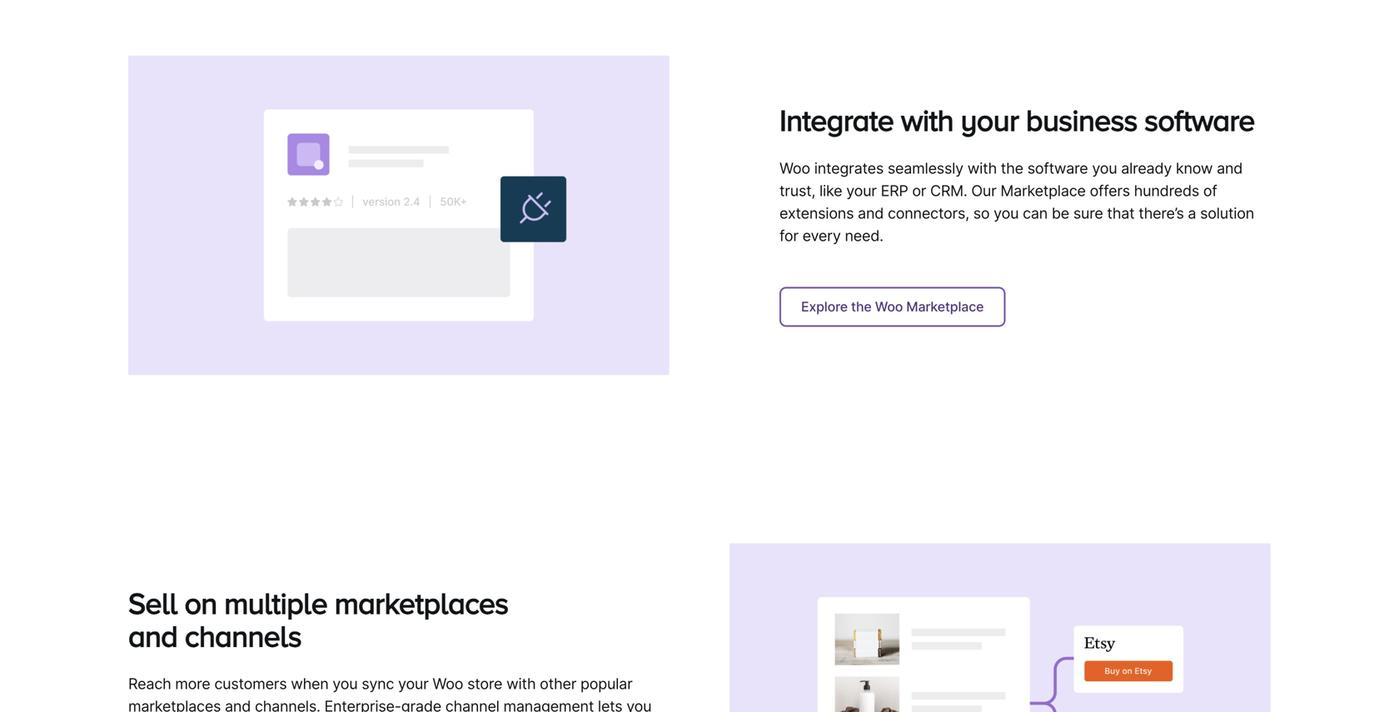 Task type: locate. For each thing, give the bounding box(es) containing it.
your
[[961, 103, 1019, 137], [846, 181, 877, 200], [398, 675, 429, 693]]

explore
[[801, 298, 848, 315]]

2 vertical spatial you
[[333, 675, 358, 693]]

0 horizontal spatial your
[[398, 675, 429, 693]]

connectors,
[[888, 204, 970, 222]]

1 horizontal spatial software
[[1145, 103, 1255, 137]]

channels.
[[255, 697, 320, 712]]

with inside woo integrates seamlessly with the software you already know and trust, like your erp or crm. our marketplace offers hundreds of extensions and connectors, so you can be sure that there's a solution for every need.
[[968, 159, 997, 177]]

sure
[[1074, 204, 1103, 222]]

0 vertical spatial with
[[901, 103, 954, 137]]

there's
[[1139, 204, 1184, 222]]

reach more customers when you sync your woo store with other popular marketplaces and channels. enterprise-grade channel management lets yo
[[128, 675, 652, 712]]

for
[[780, 226, 799, 245]]

the inside woo integrates seamlessly with the software you already know and trust, like your erp or crm. our marketplace offers hundreds of extensions and connectors, so you can be sure that there's a solution for every need.
[[1001, 159, 1024, 177]]

1 horizontal spatial your
[[846, 181, 877, 200]]

and up of
[[1217, 159, 1243, 177]]

so
[[974, 204, 990, 222]]

0 horizontal spatial you
[[333, 675, 358, 693]]

1 vertical spatial woo
[[875, 298, 903, 315]]

woo inside reach more customers when you sync your woo store with other popular marketplaces and channels. enterprise-grade channel management lets yo
[[433, 675, 463, 693]]

software inside woo integrates seamlessly with the software you already know and trust, like your erp or crm. our marketplace offers hundreds of extensions and connectors, so you can be sure that there's a solution for every need.
[[1028, 159, 1088, 177]]

explore the woo marketplace
[[801, 298, 984, 315]]

your down integrates
[[846, 181, 877, 200]]

1 horizontal spatial marketplaces
[[335, 586, 508, 620]]

you right so
[[994, 204, 1019, 222]]

woo up channel
[[433, 675, 463, 693]]

0 vertical spatial marketplace
[[1001, 181, 1086, 200]]

store
[[467, 675, 503, 693]]

woo
[[780, 159, 810, 177], [875, 298, 903, 315], [433, 675, 463, 693]]

marketplace inside woo integrates seamlessly with the software you already know and trust, like your erp or crm. our marketplace offers hundreds of extensions and connectors, so you can be sure that there's a solution for every need.
[[1001, 181, 1086, 200]]

channels
[[185, 619, 302, 653]]

with up management
[[507, 675, 536, 693]]

you up offers
[[1092, 159, 1117, 177]]

and
[[1217, 159, 1243, 177], [858, 204, 884, 222], [128, 619, 178, 653], [225, 697, 251, 712]]

you inside reach more customers when you sync your woo store with other popular marketplaces and channels. enterprise-grade channel management lets yo
[[333, 675, 358, 693]]

woo integrates seamlessly with the software you already know and trust, like your erp or crm. our marketplace offers hundreds of extensions and connectors, so you can be sure that there's a solution for every need.
[[780, 159, 1255, 245]]

and down the customers
[[225, 697, 251, 712]]

0 vertical spatial the
[[1001, 159, 1024, 177]]

1 horizontal spatial marketplace
[[1001, 181, 1086, 200]]

0 horizontal spatial software
[[1028, 159, 1088, 177]]

software up know
[[1145, 103, 1255, 137]]

1 vertical spatial marketplaces
[[128, 697, 221, 712]]

marketplaces
[[335, 586, 508, 620], [128, 697, 221, 712]]

0 horizontal spatial the
[[851, 298, 872, 315]]

2 vertical spatial woo
[[433, 675, 463, 693]]

1 horizontal spatial the
[[1001, 159, 1024, 177]]

with
[[901, 103, 954, 137], [968, 159, 997, 177], [507, 675, 536, 693]]

the
[[1001, 159, 1024, 177], [851, 298, 872, 315]]

software
[[1145, 103, 1255, 137], [1028, 159, 1088, 177]]

management
[[504, 697, 594, 712]]

you
[[1092, 159, 1117, 177], [994, 204, 1019, 222], [333, 675, 358, 693]]

software up be
[[1028, 159, 1088, 177]]

1 vertical spatial your
[[846, 181, 877, 200]]

crm.
[[930, 181, 968, 200]]

0 horizontal spatial woo
[[433, 675, 463, 693]]

the down integrate with your business software
[[1001, 159, 1024, 177]]

seamlessly
[[888, 159, 964, 177]]

0 vertical spatial marketplaces
[[335, 586, 508, 620]]

0 vertical spatial your
[[961, 103, 1019, 137]]

woo right explore
[[875, 298, 903, 315]]

your up grade
[[398, 675, 429, 693]]

with up our
[[968, 159, 997, 177]]

the right explore
[[851, 298, 872, 315]]

multiple
[[224, 586, 327, 620]]

trust,
[[780, 181, 816, 200]]

like
[[820, 181, 842, 200]]

0 vertical spatial woo
[[780, 159, 810, 177]]

sell on multiple marketplaces and channels
[[128, 586, 508, 653]]

2 horizontal spatial woo
[[875, 298, 903, 315]]

and up the reach
[[128, 619, 178, 653]]

on
[[185, 586, 217, 620]]

1 vertical spatial software
[[1028, 159, 1088, 177]]

0 horizontal spatial with
[[507, 675, 536, 693]]

already
[[1121, 159, 1172, 177]]

1 vertical spatial the
[[851, 298, 872, 315]]

explore the woo marketplace link
[[780, 287, 1006, 327]]

and up need.
[[858, 204, 884, 222]]

0 horizontal spatial marketplaces
[[128, 697, 221, 712]]

with up seamlessly
[[901, 103, 954, 137]]

or
[[912, 181, 926, 200]]

2 vertical spatial your
[[398, 675, 429, 693]]

when
[[291, 675, 329, 693]]

you up enterprise-
[[333, 675, 358, 693]]

woo up trust,
[[780, 159, 810, 177]]

1 vertical spatial you
[[994, 204, 1019, 222]]

2 vertical spatial with
[[507, 675, 536, 693]]

sell
[[128, 586, 177, 620]]

2 horizontal spatial with
[[968, 159, 997, 177]]

0 horizontal spatial marketplace
[[907, 298, 984, 315]]

marketplace
[[1001, 181, 1086, 200], [907, 298, 984, 315]]

1 vertical spatial with
[[968, 159, 997, 177]]

marketplaces inside reach more customers when you sync your woo store with other popular marketplaces and channels. enterprise-grade channel management lets yo
[[128, 697, 221, 712]]

your up our
[[961, 103, 1019, 137]]

need.
[[845, 226, 884, 245]]

and inside sell on multiple marketplaces and channels
[[128, 619, 178, 653]]

2 horizontal spatial your
[[961, 103, 1019, 137]]

1 horizontal spatial woo
[[780, 159, 810, 177]]

of
[[1203, 181, 1217, 200]]

be
[[1052, 204, 1070, 222]]

2 horizontal spatial you
[[1092, 159, 1117, 177]]

offers
[[1090, 181, 1130, 200]]



Task type: describe. For each thing, give the bounding box(es) containing it.
hundreds
[[1134, 181, 1200, 200]]

solution
[[1200, 204, 1255, 222]]

lets
[[598, 697, 623, 712]]

0 vertical spatial software
[[1145, 103, 1255, 137]]

channel
[[445, 697, 500, 712]]

other
[[540, 675, 577, 693]]

more
[[175, 675, 210, 693]]

extensions
[[780, 204, 854, 222]]

popular
[[581, 675, 633, 693]]

1 vertical spatial marketplace
[[907, 298, 984, 315]]

your inside reach more customers when you sync your woo store with other popular marketplaces and channels. enterprise-grade channel management lets yo
[[398, 675, 429, 693]]

that
[[1107, 204, 1135, 222]]

erp
[[881, 181, 908, 200]]

your inside woo integrates seamlessly with the software you already know and trust, like your erp or crm. our marketplace offers hundreds of extensions and connectors, so you can be sure that there's a solution for every need.
[[846, 181, 877, 200]]

and inside reach more customers when you sync your woo store with other popular marketplaces and channels. enterprise-grade channel management lets yo
[[225, 697, 251, 712]]

integrate with your business software
[[780, 103, 1255, 137]]

with inside reach more customers when you sync your woo store with other popular marketplaces and channels. enterprise-grade channel management lets yo
[[507, 675, 536, 693]]

business
[[1026, 103, 1138, 137]]

our
[[972, 181, 997, 200]]

can
[[1023, 204, 1048, 222]]

reach
[[128, 675, 171, 693]]

enterprise-
[[324, 697, 401, 712]]

1 horizontal spatial you
[[994, 204, 1019, 222]]

1 horizontal spatial with
[[901, 103, 954, 137]]

every
[[803, 226, 841, 245]]

marketplaces inside sell on multiple marketplaces and channels
[[335, 586, 508, 620]]

woo inside woo integrates seamlessly with the software you already know and trust, like your erp or crm. our marketplace offers hundreds of extensions and connectors, so you can be sure that there's a solution for every need.
[[780, 159, 810, 177]]

a
[[1188, 204, 1196, 222]]

integrates
[[814, 159, 884, 177]]

grade
[[401, 697, 441, 712]]

sync
[[362, 675, 394, 693]]

customers
[[214, 675, 287, 693]]

integrate
[[780, 103, 894, 137]]

know
[[1176, 159, 1213, 177]]

0 vertical spatial you
[[1092, 159, 1117, 177]]



Task type: vqa. For each thing, say whether or not it's contained in the screenshot.
"Marketplace"
yes



